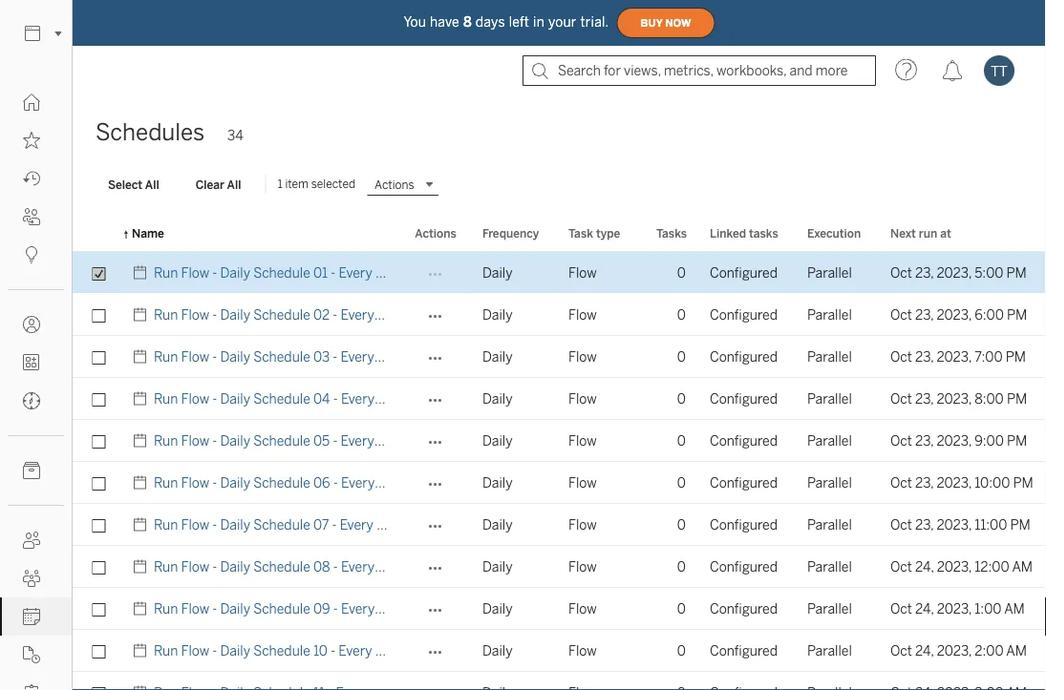 Task type: locate. For each thing, give the bounding box(es) containing it.
24 for 09
[[378, 601, 394, 617]]

7 oct from the top
[[891, 517, 912, 533]]

at inside run flow - daily schedule 01 - every 24 hours starting at 5:00 pm link
[[483, 265, 495, 281]]

1 vertical spatial actions
[[415, 226, 456, 240]]

at inside run flow - daily schedule 03 - every 24 hours starting at 7:00 pm link
[[485, 349, 497, 365]]

1 horizontal spatial 12:00
[[975, 559, 1010, 575]]

7 configured from the top
[[710, 517, 778, 533]]

2 schedule from the top
[[253, 307, 310, 323]]

05
[[313, 433, 330, 449]]

hours inside run flow - daily schedule 01 - every 24 hours starting at 5:00 pm link
[[394, 265, 429, 281]]

2023, up oct 24, 2023, 1:00 am at the right bottom
[[937, 559, 972, 575]]

1 horizontal spatial actions
[[415, 226, 456, 240]]

oct 23, 2023, 9:00 pm
[[891, 433, 1027, 449]]

configured for oct 23, 2023, 6:00 pm
[[710, 307, 778, 323]]

hours inside run flow - daily schedule 03 - every 24 hours starting at 7:00 pm link
[[396, 349, 431, 365]]

1 12:00 from the left
[[500, 559, 535, 575]]

10 oct from the top
[[891, 644, 912, 659]]

0 vertical spatial 24,
[[915, 559, 934, 575]]

9 configured from the top
[[710, 601, 778, 617]]

at
[[940, 226, 952, 240], [483, 265, 495, 281], [485, 307, 497, 323], [485, 349, 497, 365], [485, 391, 497, 407], [485, 433, 497, 449], [485, 475, 497, 491], [484, 517, 496, 533], [485, 559, 497, 575], [485, 601, 497, 617], [483, 644, 495, 659]]

7:00 inside run flow - daily schedule 03 - every 24 hours starting at 7:00 pm link
[[500, 349, 528, 365]]

every for 10
[[339, 644, 372, 659]]

schedule left 05 at the bottom left of the page
[[253, 433, 310, 449]]

now
[[666, 17, 691, 29]]

next
[[891, 226, 916, 240]]

hours up run flow - daily schedule 03 - every 24 hours starting at 7:00 pm
[[396, 307, 431, 323]]

at for 5:00
[[483, 265, 495, 281]]

0 horizontal spatial 8:00
[[500, 391, 530, 407]]

parallel for oct 23, 2023, 8:00 pm
[[807, 391, 852, 407]]

starting for 11:00
[[433, 517, 481, 533]]

starting
[[432, 265, 480, 281], [434, 307, 482, 323], [434, 349, 482, 365], [435, 391, 482, 407], [434, 433, 482, 449], [435, 475, 482, 491], [433, 517, 481, 533], [435, 559, 482, 575], [435, 601, 482, 617], [432, 644, 480, 659]]

hours up run flow - daily schedule 07 - every 24 hours starting at 11:00 pm at the bottom
[[397, 475, 432, 491]]

every right 02
[[341, 307, 374, 323]]

hours down run flow - daily schedule 07 - every 24 hours starting at 11:00 pm 'link' at the bottom of page
[[396, 559, 432, 575]]

every for 08
[[341, 559, 375, 575]]

0 for run flow - daily schedule 05 - every 24 hours starting at 9:00 pm
[[677, 433, 686, 449]]

5 0 from the top
[[677, 433, 686, 449]]

7:00
[[500, 349, 528, 365], [975, 349, 1003, 365]]

hours down run flow - daily schedule 09 - every 24 hours starting at 1:00 am 'link'
[[394, 644, 429, 659]]

row containing run flow - daily schedule 09 - every 24 hours starting at 1:00 am
[[73, 589, 1046, 631]]

at inside run flow - daily schedule 07 - every 24 hours starting at 11:00 pm 'link'
[[484, 517, 496, 533]]

at inside run flow - daily schedule 08 - every 24 hours starting at 12:00 am link
[[485, 559, 497, 575]]

01
[[313, 265, 328, 281]]

run for run flow - daily schedule 06 - every 24 hours starting at 10:00 pm
[[154, 475, 178, 491]]

5:00 up oct 23, 2023, 6:00 pm
[[975, 265, 1004, 281]]

3 row from the top
[[73, 336, 1046, 378]]

schedule left the 08
[[253, 559, 310, 575]]

have
[[430, 14, 459, 30]]

7 row from the top
[[73, 504, 1046, 547]]

0 vertical spatial actions
[[375, 177, 414, 191]]

2 row from the top
[[73, 294, 1046, 336]]

left
[[509, 14, 529, 30]]

oct up oct 24, 2023, 2:00 am on the bottom
[[891, 601, 912, 617]]

hours for 09
[[397, 601, 432, 617]]

actions down actions 'dropdown button'
[[415, 226, 456, 240]]

1 horizontal spatial 1:00
[[975, 601, 1002, 617]]

at inside the run flow - daily schedule 02 - every 24 hours starting at 6:00 pm link
[[485, 307, 497, 323]]

at for 9:00
[[485, 433, 497, 449]]

2023, for 10:00
[[937, 475, 972, 491]]

0 for run flow - daily schedule 06 - every 24 hours starting at 10:00 pm
[[677, 475, 686, 491]]

5:00
[[498, 265, 527, 281], [975, 265, 1004, 281]]

6 oct from the top
[[891, 475, 912, 491]]

starting for 7:00
[[434, 349, 482, 365]]

4 23, from the top
[[915, 391, 934, 407]]

9 row from the top
[[73, 589, 1046, 631]]

8 row from the top
[[73, 547, 1046, 589]]

actions right the selected at the left top of page
[[375, 177, 414, 191]]

24 down run flow - daily schedule 08 - every 24 hours starting at 12:00 am link
[[378, 601, 394, 617]]

23, down 'oct 23, 2023, 9:00 pm'
[[915, 475, 934, 491]]

every right 05 at the bottom left of the page
[[341, 433, 374, 449]]

schedule
[[253, 265, 310, 281], [253, 307, 310, 323], [253, 349, 310, 365], [253, 391, 310, 407], [253, 433, 310, 449], [253, 475, 310, 491], [253, 517, 310, 533], [253, 559, 310, 575], [253, 601, 310, 617], [253, 644, 310, 659]]

-
[[212, 265, 217, 281], [331, 265, 336, 281], [212, 307, 217, 323], [333, 307, 338, 323], [212, 349, 217, 365], [333, 349, 338, 365], [212, 391, 217, 407], [333, 391, 338, 407], [212, 433, 217, 449], [333, 433, 338, 449], [212, 475, 217, 491], [333, 475, 338, 491], [212, 517, 217, 533], [332, 517, 337, 533], [212, 559, 217, 575], [333, 559, 338, 575], [212, 601, 217, 617], [333, 601, 338, 617], [212, 644, 217, 659], [331, 644, 336, 659]]

4 schedule image from the top
[[132, 462, 154, 504]]

schedule left 02
[[253, 307, 310, 323]]

frequency
[[483, 226, 539, 240]]

2 parallel from the top
[[807, 307, 852, 323]]

at inside run flow - daily schedule 10 - every 24 hours starting at 2:00 am link
[[483, 644, 495, 659]]

8:00
[[500, 391, 530, 407], [975, 391, 1004, 407]]

2:00
[[498, 644, 527, 659], [975, 644, 1004, 659]]

1 horizontal spatial 9:00
[[975, 433, 1004, 449]]

configured for oct 23, 2023, 10:00 pm
[[710, 475, 778, 491]]

6 schedule from the top
[[253, 475, 310, 491]]

0 horizontal spatial 1:00
[[500, 601, 527, 617]]

2023, up oct 24, 2023, 12:00 am
[[937, 517, 972, 533]]

schedule left 09
[[253, 601, 310, 617]]

2023, down oct 24, 2023, 1:00 am at the right bottom
[[937, 644, 972, 659]]

2 24, from the top
[[915, 601, 934, 617]]

trial.
[[580, 14, 609, 30]]

2023, up oct 23, 2023, 6:00 pm
[[937, 265, 972, 281]]

24 for 01
[[375, 265, 391, 281]]

1 schedule from the top
[[253, 265, 310, 281]]

run flow - daily schedule 01 - every 24 hours starting at 5:00 pm link
[[154, 252, 550, 294]]

2 all from the left
[[227, 177, 241, 191]]

7 2023, from the top
[[937, 517, 972, 533]]

hours inside run flow - daily schedule 04 - every 24 hours starting at 8:00 pm link
[[396, 391, 432, 407]]

0 horizontal spatial 6:00
[[500, 307, 529, 323]]

every
[[339, 265, 372, 281], [341, 307, 374, 323], [341, 349, 374, 365], [341, 391, 375, 407], [341, 433, 374, 449], [341, 475, 375, 491], [340, 517, 374, 533], [341, 559, 375, 575], [341, 601, 375, 617], [339, 644, 372, 659]]

1 horizontal spatial 2:00
[[975, 644, 1004, 659]]

7 0 from the top
[[677, 517, 686, 533]]

24 for 06
[[378, 475, 394, 491]]

08
[[313, 559, 330, 575]]

hours up run flow - daily schedule 06 - every 24 hours starting at 10:00 pm in the bottom of the page
[[396, 433, 431, 449]]

11:00
[[499, 517, 532, 533], [975, 517, 1007, 533]]

1 horizontal spatial 8:00
[[975, 391, 1004, 407]]

2 0 from the top
[[677, 307, 686, 323]]

1 horizontal spatial 6:00
[[975, 307, 1004, 323]]

oct up 'oct 23, 2023, 8:00 pm'
[[891, 349, 912, 365]]

0 horizontal spatial 7:00
[[500, 349, 528, 365]]

6 run from the top
[[154, 475, 178, 491]]

schedule left the 01
[[253, 265, 310, 281]]

0 horizontal spatial 12:00
[[500, 559, 535, 575]]

oct down oct 24, 2023, 1:00 am at the right bottom
[[891, 644, 912, 659]]

oct down 'oct 23, 2023, 8:00 pm'
[[891, 433, 912, 449]]

run flow - daily schedule 04 - every 24 hours starting at 8:00 pm link
[[154, 378, 553, 420]]

starting for 12:00
[[435, 559, 482, 575]]

every for 02
[[341, 307, 374, 323]]

oct for oct 24, 2023, 12:00 am
[[891, 559, 912, 575]]

1 configured from the top
[[710, 265, 778, 281]]

6:00 down "frequency"
[[500, 307, 529, 323]]

at inside "run flow - daily schedule 06 - every 24 hours starting at 10:00 pm" link
[[485, 475, 497, 491]]

24 down "run flow - daily schedule 06 - every 24 hours starting at 10:00 pm" link
[[377, 517, 392, 533]]

9 0 from the top
[[677, 601, 686, 617]]

oct 23, 2023, 8:00 pm
[[891, 391, 1027, 407]]

3 schedule from the top
[[253, 349, 310, 365]]

3 0 from the top
[[677, 349, 686, 365]]

actions inside 'dropdown button'
[[375, 177, 414, 191]]

2023, down oct 23, 2023, 7:00 pm
[[937, 391, 972, 407]]

schedule left the '04'
[[253, 391, 310, 407]]

11 row from the top
[[73, 673, 1046, 691]]

3 parallel from the top
[[807, 349, 852, 365]]

all
[[145, 177, 159, 191], [227, 177, 241, 191]]

6:00 down oct 23, 2023, 5:00 pm
[[975, 307, 1004, 323]]

every for 03
[[341, 349, 374, 365]]

23, down oct 23, 2023, 7:00 pm
[[915, 391, 934, 407]]

linked tasks
[[710, 226, 778, 240]]

hours inside the run flow - daily schedule 05 - every 24 hours starting at 9:00 pm link
[[396, 433, 431, 449]]

all right select
[[145, 177, 159, 191]]

schedule left '03'
[[253, 349, 310, 365]]

4 2023, from the top
[[937, 391, 972, 407]]

parallel
[[807, 265, 852, 281], [807, 307, 852, 323], [807, 349, 852, 365], [807, 391, 852, 407], [807, 433, 852, 449], [807, 475, 852, 491], [807, 517, 852, 533], [807, 559, 852, 575], [807, 601, 852, 617], [807, 644, 852, 659]]

10 0 from the top
[[677, 644, 686, 659]]

starting for 5:00
[[432, 265, 480, 281]]

5 schedule from the top
[[253, 433, 310, 449]]

all right clear
[[227, 177, 241, 191]]

10 configured from the top
[[710, 644, 778, 659]]

1 11:00 from the left
[[499, 517, 532, 533]]

your
[[548, 14, 577, 30]]

24 down run flow - daily schedule 09 - every 24 hours starting at 1:00 am 'link'
[[375, 644, 391, 659]]

days
[[476, 14, 505, 30]]

10 2023, from the top
[[937, 644, 972, 659]]

buy now button
[[617, 8, 715, 38]]

hours inside run flow - daily schedule 07 - every 24 hours starting at 11:00 pm 'link'
[[395, 517, 430, 533]]

oct for oct 24, 2023, 2:00 am
[[891, 644, 912, 659]]

schedule for 04
[[253, 391, 310, 407]]

1 horizontal spatial 5:00
[[975, 265, 1004, 281]]

4 run from the top
[[154, 391, 178, 407]]

run for run flow - daily schedule 04 - every 24 hours starting at 8:00 pm
[[154, 391, 178, 407]]

every right the 01
[[339, 265, 372, 281]]

oct
[[891, 265, 912, 281], [891, 307, 912, 323], [891, 349, 912, 365], [891, 391, 912, 407], [891, 433, 912, 449], [891, 475, 912, 491], [891, 517, 912, 533], [891, 559, 912, 575], [891, 601, 912, 617], [891, 644, 912, 659]]

3 schedule image from the top
[[132, 378, 154, 420]]

every right 07 on the bottom of the page
[[340, 517, 374, 533]]

pm inside 'link'
[[535, 517, 555, 533]]

type
[[596, 226, 620, 240]]

4 parallel from the top
[[807, 391, 852, 407]]

2 configured from the top
[[710, 307, 778, 323]]

schedule left the 10
[[253, 644, 310, 659]]

1 24, from the top
[[915, 559, 934, 575]]

run flow - daily schedule 07 - every 24 hours starting at 11:00 pm
[[154, 517, 555, 533]]

hours up run flow - daily schedule 02 - every 24 hours starting at 6:00 pm
[[394, 265, 429, 281]]

schedule image for run flow - daily schedule 07 - every 24 hours starting at 11:00 pm
[[132, 504, 154, 547]]

oct down next at the right of the page
[[891, 265, 912, 281]]

7 run from the top
[[154, 517, 178, 533]]

oct up oct 24, 2023, 12:00 am
[[891, 517, 912, 533]]

6 parallel from the top
[[807, 475, 852, 491]]

12:00
[[500, 559, 535, 575], [975, 559, 1010, 575]]

1 23, from the top
[[915, 265, 934, 281]]

5 2023, from the top
[[937, 433, 972, 449]]

schedule left 07 on the bottom of the page
[[253, 517, 310, 533]]

2023, for 7:00
[[937, 349, 972, 365]]

daily
[[220, 265, 250, 281], [483, 265, 513, 281], [220, 307, 250, 323], [483, 307, 513, 323], [220, 349, 250, 365], [483, 349, 513, 365], [220, 391, 250, 407], [483, 391, 513, 407], [220, 433, 250, 449], [483, 433, 513, 449], [220, 475, 250, 491], [483, 475, 513, 491], [220, 517, 250, 533], [483, 517, 513, 533], [220, 559, 250, 575], [483, 559, 513, 575], [220, 601, 250, 617], [483, 601, 513, 617], [220, 644, 250, 659], [483, 644, 513, 659]]

at for 8:00
[[485, 391, 497, 407]]

2 oct from the top
[[891, 307, 912, 323]]

oct 24, 2023, 1:00 am
[[891, 601, 1025, 617]]

2023, down 'oct 23, 2023, 9:00 pm'
[[937, 475, 972, 491]]

hours inside run flow - daily schedule 10 - every 24 hours starting at 2:00 am link
[[394, 644, 429, 659]]

at inside the run flow - daily schedule 05 - every 24 hours starting at 9:00 pm link
[[485, 433, 497, 449]]

2 12:00 from the left
[[975, 559, 1010, 575]]

10 schedule from the top
[[253, 644, 310, 659]]

24 up run flow - daily schedule 03 - every 24 hours starting at 7:00 pm
[[377, 307, 393, 323]]

23, for oct 23, 2023, 8:00 pm
[[915, 391, 934, 407]]

starting for 2:00
[[432, 644, 480, 659]]

1 horizontal spatial 11:00
[[975, 517, 1007, 533]]

0 for run flow - daily schedule 09 - every 24 hours starting at 1:00 am
[[677, 601, 686, 617]]

grid
[[73, 216, 1046, 691]]

pm
[[530, 265, 550, 281], [1007, 265, 1027, 281], [532, 307, 553, 323], [1007, 307, 1027, 323], [531, 349, 551, 365], [1006, 349, 1026, 365], [533, 391, 553, 407], [1007, 391, 1027, 407], [532, 433, 553, 449], [1007, 433, 1027, 449], [539, 475, 559, 491], [1013, 475, 1034, 491], [535, 517, 555, 533], [1010, 517, 1031, 533]]

24 up run flow - daily schedule 06 - every 24 hours starting at 10:00 pm in the bottom of the page
[[377, 433, 393, 449]]

4 row from the top
[[73, 378, 1046, 420]]

name
[[132, 226, 164, 240]]

6 2023, from the top
[[937, 475, 972, 491]]

hours
[[394, 265, 429, 281], [396, 307, 431, 323], [396, 349, 431, 365], [396, 391, 432, 407], [396, 433, 431, 449], [397, 475, 432, 491], [395, 517, 430, 533], [396, 559, 432, 575], [397, 601, 432, 617], [394, 644, 429, 659]]

6 23, from the top
[[915, 475, 934, 491]]

3 2023, from the top
[[937, 349, 972, 365]]

3 23, from the top
[[915, 349, 934, 365]]

hours down run flow - daily schedule 08 - every 24 hours starting at 12:00 am link
[[397, 601, 432, 617]]

8:00 inside run flow - daily schedule 04 - every 24 hours starting at 8:00 pm link
[[500, 391, 530, 407]]

7 schedule from the top
[[253, 517, 310, 533]]

select all button
[[96, 173, 172, 196]]

item
[[285, 177, 309, 191]]

1 all from the left
[[145, 177, 159, 191]]

2 vertical spatial 24,
[[915, 644, 934, 659]]

all inside 'button'
[[227, 177, 241, 191]]

2 schedule image from the top
[[132, 336, 154, 378]]

0 horizontal spatial 10:00
[[500, 475, 536, 491]]

at inside run flow - daily schedule 09 - every 24 hours starting at 1:00 am 'link'
[[485, 601, 497, 617]]

am
[[538, 559, 558, 575], [1012, 559, 1033, 575], [530, 601, 551, 617], [1004, 601, 1025, 617], [529, 644, 550, 659], [1006, 644, 1027, 659]]

8 schedule from the top
[[253, 559, 310, 575]]

1 1:00 from the left
[[500, 601, 527, 617]]

starting for 1:00
[[435, 601, 482, 617]]

23, down next run at
[[915, 265, 934, 281]]

at inside run flow - daily schedule 04 - every 24 hours starting at 8:00 pm link
[[485, 391, 497, 407]]

run for run flow - daily schedule 10 - every 24 hours starting at 2:00 am
[[154, 644, 178, 659]]

3 schedule image from the top
[[132, 504, 154, 547]]

0 horizontal spatial 2:00
[[498, 644, 527, 659]]

all inside button
[[145, 177, 159, 191]]

0 horizontal spatial actions
[[375, 177, 414, 191]]

tasks
[[749, 226, 778, 240]]

1 run from the top
[[154, 265, 178, 281]]

task type
[[569, 226, 620, 240]]

24, up oct 24, 2023, 2:00 am on the bottom
[[915, 601, 934, 617]]

5:00 down "frequency"
[[498, 265, 527, 281]]

0 horizontal spatial 5:00
[[498, 265, 527, 281]]

schedule for 03
[[253, 349, 310, 365]]

hours inside "run flow - daily schedule 06 - every 24 hours starting at 10:00 pm" link
[[397, 475, 432, 491]]

run flow - daily schedule 10 - every 24 hours starting at 2:00 am
[[154, 644, 550, 659]]

1 parallel from the top
[[807, 265, 852, 281]]

9 oct from the top
[[891, 601, 912, 617]]

24 up run flow - daily schedule 02 - every 24 hours starting at 6:00 pm
[[375, 265, 391, 281]]

oct for oct 23, 2023, 9:00 pm
[[891, 433, 912, 449]]

schedule image for run flow - daily schedule 03 - every 24 hours starting at 7:00 pm
[[132, 336, 154, 378]]

oct up oct 23, 2023, 7:00 pm
[[891, 307, 912, 323]]

9 2023, from the top
[[937, 601, 972, 617]]

schedule image for run flow - daily schedule 02 - every 24 hours starting at 6:00 pm
[[132, 294, 154, 336]]

1 horizontal spatial 7:00
[[975, 349, 1003, 365]]

oct down 'oct 23, 2023, 9:00 pm'
[[891, 475, 912, 491]]

2 7:00 from the left
[[975, 349, 1003, 365]]

2023, for 8:00
[[937, 391, 972, 407]]

oct up oct 24, 2023, 1:00 am at the right bottom
[[891, 559, 912, 575]]

0 horizontal spatial all
[[145, 177, 159, 191]]

oct down oct 23, 2023, 7:00 pm
[[891, 391, 912, 407]]

selected
[[311, 177, 355, 191]]

1 8:00 from the left
[[500, 391, 530, 407]]

24 down run flow - daily schedule 07 - every 24 hours starting at 11:00 pm 'link' at the bottom of page
[[378, 559, 393, 575]]

at for 6:00
[[485, 307, 497, 323]]

24 for 03
[[377, 349, 393, 365]]

at for 1:00
[[485, 601, 497, 617]]

34
[[227, 128, 243, 144]]

0 for run flow - daily schedule 03 - every 24 hours starting at 7:00 pm
[[677, 349, 686, 365]]

6 row from the top
[[73, 462, 1046, 504]]

1 9:00 from the left
[[500, 433, 529, 449]]

1 oct from the top
[[891, 265, 912, 281]]

hours inside the run flow - daily schedule 02 - every 24 hours starting at 6:00 pm link
[[396, 307, 431, 323]]

oct 23, 2023, 6:00 pm
[[891, 307, 1027, 323]]

2023, for 11:00
[[937, 517, 972, 533]]

2023, up 'oct 23, 2023, 8:00 pm'
[[937, 349, 972, 365]]

2023, up oct 23, 2023, 7:00 pm
[[937, 307, 972, 323]]

task
[[569, 226, 593, 240]]

23,
[[915, 265, 934, 281], [915, 307, 934, 323], [915, 349, 934, 365], [915, 391, 934, 407], [915, 433, 934, 449], [915, 475, 934, 491], [915, 517, 934, 533]]

24 down the run flow - daily schedule 02 - every 24 hours starting at 6:00 pm link
[[377, 349, 393, 365]]

8 run from the top
[[154, 559, 178, 575]]

1 vertical spatial 24,
[[915, 601, 934, 617]]

24, for oct 24, 2023, 1:00 am
[[915, 601, 934, 617]]

schedule image
[[132, 294, 154, 336], [132, 420, 154, 462], [132, 504, 154, 547], [132, 589, 154, 631]]

actions button
[[367, 173, 439, 196]]

row containing run flow - daily schedule 01 - every 24 hours starting at 5:00 pm
[[73, 252, 1046, 294]]

0 for run flow - daily schedule 02 - every 24 hours starting at 6:00 pm
[[677, 307, 686, 323]]

24,
[[915, 559, 934, 575], [915, 601, 934, 617], [915, 644, 934, 659]]

configured for oct 24, 2023, 2:00 am
[[710, 644, 778, 659]]

0 horizontal spatial 9:00
[[500, 433, 529, 449]]

4 0 from the top
[[677, 391, 686, 407]]

0 for run flow - daily schedule 07 - every 24 hours starting at 11:00 pm
[[677, 517, 686, 533]]

hours inside run flow - daily schedule 09 - every 24 hours starting at 1:00 am 'link'
[[397, 601, 432, 617]]

every right the '04'
[[341, 391, 375, 407]]

hours up run flow - daily schedule 05 - every 24 hours starting at 9:00 pm
[[396, 391, 432, 407]]

buy
[[641, 17, 663, 29]]

hours inside run flow - daily schedule 08 - every 24 hours starting at 12:00 am link
[[396, 559, 432, 575]]

0 for run flow - daily schedule 08 - every 24 hours starting at 12:00 am
[[677, 559, 686, 575]]

hours down the run flow - daily schedule 02 - every 24 hours starting at 6:00 pm link
[[396, 349, 431, 365]]

1 0 from the top
[[677, 265, 686, 281]]

run flow - daily schedule 10 - every 24 hours starting at 2:00 am link
[[154, 631, 550, 673]]

actions
[[375, 177, 414, 191], [415, 226, 456, 240]]

tasks
[[656, 226, 687, 240]]

2023, for 9:00
[[937, 433, 972, 449]]

2 23, from the top
[[915, 307, 934, 323]]

10 run from the top
[[154, 644, 178, 659]]

1 item selected
[[278, 177, 355, 191]]

2023, up oct 24, 2023, 2:00 am on the bottom
[[937, 601, 972, 617]]

schedule image for run flow - daily schedule 08 - every 24 hours starting at 12:00 am
[[132, 547, 154, 589]]

8 parallel from the top
[[807, 559, 852, 575]]

23, up oct 24, 2023, 12:00 am
[[915, 517, 934, 533]]

4 oct from the top
[[891, 391, 912, 407]]

oct 24, 2023, 12:00 am
[[891, 559, 1033, 575]]

row group
[[73, 252, 1046, 691]]

every right 06
[[341, 475, 375, 491]]

24, up oct 24, 2023, 1:00 am at the right bottom
[[915, 559, 934, 575]]

2023, down 'oct 23, 2023, 8:00 pm'
[[937, 433, 972, 449]]

every right the 10
[[339, 644, 372, 659]]

every for 06
[[341, 475, 375, 491]]

you
[[404, 14, 426, 30]]

schedule left 06
[[253, 475, 310, 491]]

8 oct from the top
[[891, 559, 912, 575]]

oct for oct 23, 2023, 10:00 pm
[[891, 475, 912, 491]]

24 for 02
[[377, 307, 393, 323]]

2 2023, from the top
[[937, 307, 972, 323]]

1 schedule image from the top
[[132, 252, 154, 294]]

2 9:00 from the left
[[975, 433, 1004, 449]]

5 row from the top
[[73, 420, 1046, 462]]

3 run from the top
[[154, 349, 178, 365]]

1 row from the top
[[73, 252, 1046, 294]]

configured for oct 24, 2023, 1:00 am
[[710, 601, 778, 617]]

next run at
[[891, 226, 952, 240]]

24 for 04
[[378, 391, 393, 407]]

hours down "run flow - daily schedule 06 - every 24 hours starting at 10:00 pm" link
[[395, 517, 430, 533]]

10 row from the top
[[73, 631, 1046, 673]]

oct 23, 2023, 10:00 pm
[[891, 475, 1034, 491]]

24, down oct 24, 2023, 1:00 am at the right bottom
[[915, 644, 934, 659]]

oct for oct 23, 2023, 8:00 pm
[[891, 391, 912, 407]]

9 parallel from the top
[[807, 601, 852, 617]]

24
[[375, 265, 391, 281], [377, 307, 393, 323], [377, 349, 393, 365], [378, 391, 393, 407], [377, 433, 393, 449], [378, 475, 394, 491], [377, 517, 392, 533], [378, 559, 393, 575], [378, 601, 394, 617], [375, 644, 391, 659]]

23, up 'oct 23, 2023, 8:00 pm'
[[915, 349, 934, 365]]

1 schedule image from the top
[[132, 294, 154, 336]]

2 run from the top
[[154, 307, 178, 323]]

4 schedule image from the top
[[132, 589, 154, 631]]

configured
[[710, 265, 778, 281], [710, 307, 778, 323], [710, 349, 778, 365], [710, 391, 778, 407], [710, 433, 778, 449], [710, 475, 778, 491], [710, 517, 778, 533], [710, 559, 778, 575], [710, 601, 778, 617], [710, 644, 778, 659]]

all for clear all
[[227, 177, 241, 191]]

schedule image
[[132, 252, 154, 294], [132, 336, 154, 378], [132, 378, 154, 420], [132, 462, 154, 504], [132, 547, 154, 589], [132, 631, 154, 673], [132, 673, 154, 691]]

1 7:00 from the left
[[500, 349, 528, 365]]

23, down 'oct 23, 2023, 8:00 pm'
[[915, 433, 934, 449]]

row containing run flow - daily schedule 10 - every 24 hours starting at 2:00 am
[[73, 631, 1046, 673]]

5 schedule image from the top
[[132, 547, 154, 589]]

03
[[313, 349, 330, 365]]

am inside 'link'
[[530, 601, 551, 617]]

5 oct from the top
[[891, 433, 912, 449]]

4 schedule from the top
[[253, 391, 310, 407]]

23, up oct 23, 2023, 7:00 pm
[[915, 307, 934, 323]]

Search for views, metrics, workbooks, and more text field
[[523, 55, 876, 86]]

run for run flow - daily schedule 09 - every 24 hours starting at 1:00 am
[[154, 601, 178, 617]]

6:00
[[500, 307, 529, 323], [975, 307, 1004, 323]]

every for 09
[[341, 601, 375, 617]]

every right the 08
[[341, 559, 375, 575]]

24 up run flow - daily schedule 05 - every 24 hours starting at 9:00 pm
[[378, 391, 393, 407]]

5 parallel from the top
[[807, 433, 852, 449]]

oct 23, 2023, 11:00 pm
[[891, 517, 1031, 533]]

every right 09
[[341, 601, 375, 617]]

24 up run flow - daily schedule 07 - every 24 hours starting at 11:00 pm at the bottom
[[378, 475, 394, 491]]

schedule image for run flow - daily schedule 10 - every 24 hours starting at 2:00 am
[[132, 631, 154, 673]]

row
[[73, 252, 1046, 294], [73, 294, 1046, 336], [73, 336, 1046, 378], [73, 378, 1046, 420], [73, 420, 1046, 462], [73, 462, 1046, 504], [73, 504, 1046, 547], [73, 547, 1046, 589], [73, 589, 1046, 631], [73, 631, 1046, 673], [73, 673, 1046, 691]]

run flow - daily schedule 08 - every 24 hours starting at 12:00 am
[[154, 559, 558, 575]]

10:00
[[500, 475, 536, 491], [975, 475, 1010, 491]]

2 schedule image from the top
[[132, 420, 154, 462]]

0 horizontal spatial 11:00
[[499, 517, 532, 533]]

every right '03'
[[341, 349, 374, 365]]

1 horizontal spatial all
[[227, 177, 241, 191]]

hours for 10
[[394, 644, 429, 659]]

run
[[154, 265, 178, 281], [154, 307, 178, 323], [154, 349, 178, 365], [154, 391, 178, 407], [154, 433, 178, 449], [154, 475, 178, 491], [154, 517, 178, 533], [154, 559, 178, 575], [154, 601, 178, 617], [154, 644, 178, 659]]

row containing run flow - daily schedule 03 - every 24 hours starting at 7:00 pm
[[73, 336, 1046, 378]]

row containing run flow - daily schedule 08 - every 24 hours starting at 12:00 am
[[73, 547, 1046, 589]]

1 horizontal spatial 10:00
[[975, 475, 1010, 491]]



Task type: describe. For each thing, give the bounding box(es) containing it.
8
[[463, 14, 472, 30]]

starting for 9:00
[[434, 433, 482, 449]]

2 10:00 from the left
[[975, 475, 1010, 491]]

24 for 08
[[378, 559, 393, 575]]

23, for oct 23, 2023, 10:00 pm
[[915, 475, 934, 491]]

1 5:00 from the left
[[498, 265, 527, 281]]

every for 05
[[341, 433, 374, 449]]

run flow - daily schedule 03 - every 24 hours starting at 7:00 pm
[[154, 349, 551, 365]]

run for run flow - daily schedule 07 - every 24 hours starting at 11:00 pm
[[154, 517, 178, 533]]

hours for 06
[[397, 475, 432, 491]]

schedule for 08
[[253, 559, 310, 575]]

2 11:00 from the left
[[975, 517, 1007, 533]]

hours for 02
[[396, 307, 431, 323]]

grid containing run flow - daily schedule 01 - every 24 hours starting at 5:00 pm
[[73, 216, 1046, 691]]

run flow - daily schedule 05 - every 24 hours starting at 9:00 pm
[[154, 433, 553, 449]]

main navigation. press the up and down arrow keys to access links. element
[[0, 83, 72, 691]]

run
[[919, 226, 938, 240]]

7 schedule image from the top
[[132, 673, 154, 691]]

24, for oct 24, 2023, 12:00 am
[[915, 559, 934, 575]]

run for run flow - daily schedule 08 - every 24 hours starting at 12:00 am
[[154, 559, 178, 575]]

run flow - daily schedule 08 - every 24 hours starting at 12:00 am link
[[154, 547, 558, 589]]

clear all
[[196, 177, 241, 191]]

24 for 07
[[377, 517, 392, 533]]

execution
[[807, 226, 861, 240]]

0 for run flow - daily schedule 01 - every 24 hours starting at 5:00 pm
[[677, 265, 686, 281]]

run flow - daily schedule 04 - every 24 hours starting at 8:00 pm
[[154, 391, 553, 407]]

24 for 10
[[375, 644, 391, 659]]

parallel for oct 24, 2023, 1:00 am
[[807, 601, 852, 617]]

run flow - daily schedule 02 - every 24 hours starting at 6:00 pm
[[154, 307, 553, 323]]

row containing run flow - daily schedule 02 - every 24 hours starting at 6:00 pm
[[73, 294, 1046, 336]]

schedule for 07
[[253, 517, 310, 533]]

parallel for oct 23, 2023, 5:00 pm
[[807, 265, 852, 281]]

2023, for 12:00
[[937, 559, 972, 575]]

hours for 03
[[396, 349, 431, 365]]

run flow - daily schedule 09 - every 24 hours starting at 1:00 am
[[154, 601, 551, 617]]

row group containing run flow - daily schedule 01 - every 24 hours starting at 5:00 pm
[[73, 252, 1046, 691]]

23, for oct 23, 2023, 11:00 pm
[[915, 517, 934, 533]]

starting for 8:00
[[435, 391, 482, 407]]

hours for 04
[[396, 391, 432, 407]]

schedule image for run flow - daily schedule 06 - every 24 hours starting at 10:00 pm
[[132, 462, 154, 504]]

oct 24, 2023, 2:00 am
[[891, 644, 1027, 659]]

parallel for oct 23, 2023, 6:00 pm
[[807, 307, 852, 323]]

configured for oct 24, 2023, 12:00 am
[[710, 559, 778, 575]]

linked
[[710, 226, 746, 240]]

24, for oct 24, 2023, 2:00 am
[[915, 644, 934, 659]]

2 8:00 from the left
[[975, 391, 1004, 407]]

hours for 07
[[395, 517, 430, 533]]

oct 23, 2023, 5:00 pm
[[891, 265, 1027, 281]]

09
[[313, 601, 330, 617]]

1:00 inside run flow - daily schedule 09 - every 24 hours starting at 1:00 am 'link'
[[500, 601, 527, 617]]

select all
[[108, 177, 159, 191]]

06
[[313, 475, 330, 491]]

11:00 inside 'link'
[[499, 517, 532, 533]]

configured for oct 23, 2023, 8:00 pm
[[710, 391, 778, 407]]

row containing run flow - daily schedule 07 - every 24 hours starting at 11:00 pm
[[73, 504, 1046, 547]]

2 1:00 from the left
[[975, 601, 1002, 617]]

23, for oct 23, 2023, 5:00 pm
[[915, 265, 934, 281]]

in
[[533, 14, 545, 30]]

oct for oct 24, 2023, 1:00 am
[[891, 601, 912, 617]]

schedule image for run flow - daily schedule 05 - every 24 hours starting at 9:00 pm
[[132, 420, 154, 462]]

2 2:00 from the left
[[975, 644, 1004, 659]]

parallel for oct 23, 2023, 10:00 pm
[[807, 475, 852, 491]]

run flow - daily schedule 03 - every 24 hours starting at 7:00 pm link
[[154, 336, 551, 378]]

2 6:00 from the left
[[975, 307, 1004, 323]]

parallel for oct 23, 2023, 9:00 pm
[[807, 433, 852, 449]]

row containing run flow - daily schedule 05 - every 24 hours starting at 9:00 pm
[[73, 420, 1046, 462]]

schedule for 05
[[253, 433, 310, 449]]

2023, for 5:00
[[937, 265, 972, 281]]

oct 23, 2023, 7:00 pm
[[891, 349, 1026, 365]]

hours for 08
[[396, 559, 432, 575]]

at for 7:00
[[485, 349, 497, 365]]

row containing run flow - daily schedule 06 - every 24 hours starting at 10:00 pm
[[73, 462, 1046, 504]]

2023, for 1:00
[[937, 601, 972, 617]]

1 6:00 from the left
[[500, 307, 529, 323]]

schedules
[[96, 119, 205, 146]]

1 2:00 from the left
[[498, 644, 527, 659]]

0 for run flow - daily schedule 04 - every 24 hours starting at 8:00 pm
[[677, 391, 686, 407]]

04
[[313, 391, 330, 407]]

schedule image for run flow - daily schedule 04 - every 24 hours starting at 8:00 pm
[[132, 378, 154, 420]]

parallel for oct 23, 2023, 11:00 pm
[[807, 517, 852, 533]]

schedule for 01
[[253, 265, 310, 281]]

23, for oct 23, 2023, 7:00 pm
[[915, 349, 934, 365]]

parallel for oct 24, 2023, 12:00 am
[[807, 559, 852, 575]]

clear all button
[[183, 173, 254, 196]]

02
[[313, 307, 330, 323]]

every for 07
[[340, 517, 374, 533]]

10
[[313, 644, 328, 659]]

configured for oct 23, 2023, 11:00 pm
[[710, 517, 778, 533]]

hours for 05
[[396, 433, 431, 449]]

select
[[108, 177, 142, 191]]

schedule for 09
[[253, 601, 310, 617]]

2 5:00 from the left
[[975, 265, 1004, 281]]

schedule for 10
[[253, 644, 310, 659]]

you have 8 days left in your trial.
[[404, 14, 609, 30]]

oct for oct 23, 2023, 5:00 pm
[[891, 265, 912, 281]]

configured for oct 23, 2023, 9:00 pm
[[710, 433, 778, 449]]

run for run flow - daily schedule 01 - every 24 hours starting at 5:00 pm
[[154, 265, 178, 281]]

run flow - daily schedule 05 - every 24 hours starting at 9:00 pm link
[[154, 420, 553, 462]]

configured for oct 23, 2023, 5:00 pm
[[710, 265, 778, 281]]

2023, for 6:00
[[937, 307, 972, 323]]

1 10:00 from the left
[[500, 475, 536, 491]]

run flow - daily schedule 07 - every 24 hours starting at 11:00 pm link
[[154, 504, 555, 547]]

parallel for oct 24, 2023, 2:00 am
[[807, 644, 852, 659]]

every for 04
[[341, 391, 375, 407]]

run flow - daily schedule 02 - every 24 hours starting at 6:00 pm link
[[154, 294, 553, 336]]

oct for oct 23, 2023, 7:00 pm
[[891, 349, 912, 365]]

at for 12:00
[[485, 559, 497, 575]]

run flow - daily schedule 09 - every 24 hours starting at 1:00 am link
[[154, 589, 551, 631]]

all for select all
[[145, 177, 159, 191]]

1
[[278, 177, 283, 191]]

at for 10:00
[[485, 475, 497, 491]]

07
[[313, 517, 329, 533]]

run flow - daily schedule 06 - every 24 hours starting at 10:00 pm
[[154, 475, 559, 491]]

hours for 01
[[394, 265, 429, 281]]

run for run flow - daily schedule 03 - every 24 hours starting at 7:00 pm
[[154, 349, 178, 365]]

schedule for 06
[[253, 475, 310, 491]]

24 for 05
[[377, 433, 393, 449]]

parallel for oct 23, 2023, 7:00 pm
[[807, 349, 852, 365]]

buy now
[[641, 17, 691, 29]]

oct for oct 23, 2023, 6:00 pm
[[891, 307, 912, 323]]

2023, for 2:00
[[937, 644, 972, 659]]

run flow - daily schedule 01 - every 24 hours starting at 5:00 pm
[[154, 265, 550, 281]]

0 for run flow - daily schedule 10 - every 24 hours starting at 2:00 am
[[677, 644, 686, 659]]

every for 01
[[339, 265, 372, 281]]

clear
[[196, 177, 224, 191]]

run flow - daily schedule 06 - every 24 hours starting at 10:00 pm link
[[154, 462, 559, 504]]

row containing run flow - daily schedule 04 - every 24 hours starting at 8:00 pm
[[73, 378, 1046, 420]]



Task type: vqa. For each thing, say whether or not it's contained in the screenshot.
Actions in the grid
yes



